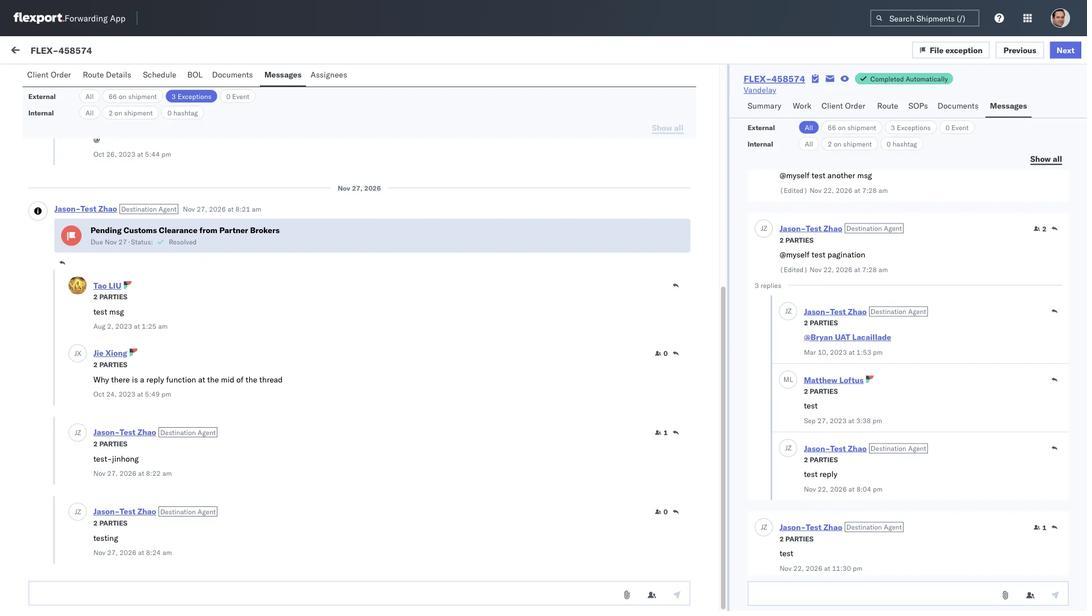 Task type: describe. For each thing, give the bounding box(es) containing it.
destination for nov 27, 2026 at 8:22 am
[[160, 429, 196, 437]]

agent for mar 10, 2023 at 1:53 pm
[[908, 307, 926, 316]]

1 horizontal spatial order
[[845, 101, 866, 111]]

internal (0)
[[76, 72, 121, 82]]

2026 inside test nov 22, 2026 at 11:30 pm
[[806, 564, 823, 573]]

previous button
[[996, 41, 1045, 58]]

pm for 7:22
[[443, 132, 455, 142]]

0 button for am
[[655, 508, 668, 517]]

0 horizontal spatial @
[[34, 578, 41, 588]]

1 vertical spatial customs
[[116, 295, 149, 305]]

flexport. image
[[14, 12, 65, 24]]

pm right 1:53
[[873, 348, 883, 357]]

sep
[[804, 417, 816, 425]]

j for 2026
[[761, 224, 763, 233]]

2 for nov 22, 2026 at 8:04 pm
[[804, 456, 808, 464]]

4 resize handle column header from the left
[[1067, 95, 1081, 599]]

@myself for pagination
[[780, 250, 810, 260]]

this is
[[34, 380, 57, 390]]

1 resize handle column header from the left
[[351, 95, 365, 599]]

route details button
[[78, 65, 138, 87]]

list
[[167, 72, 181, 82]]

0 horizontal spatial work
[[110, 46, 128, 56]]

whatever floats your boat! waka waka!
[[34, 244, 175, 254]]

partnership.
[[34, 391, 78, 401]]

shipment,
[[143, 431, 179, 441]]

test inside the @myself test pagination (edited)  nov 22, 2026 at 7:28 am
[[812, 250, 826, 260]]

2 parties button for @myself test pagination (edited)  nov 22, 2026 at 7:28 am
[[780, 235, 814, 245]]

0 horizontal spatial 0 event
[[226, 92, 250, 101]]

mar 10, 2023 at 1:53 pm
[[804, 348, 883, 357]]

longer
[[162, 442, 185, 452]]

resolved
[[169, 238, 197, 247]]

omkar savant for @
[[55, 559, 105, 569]]

my
[[11, 44, 29, 59]]

458574 up vandelay
[[772, 73, 806, 84]]

at inside test nov 22, 2026 at 11:30 pm
[[824, 564, 830, 573]]

zhao for test nov 22, 2026 at 11:30 pm
[[824, 523, 842, 532]]

0 horizontal spatial the
[[93, 465, 105, 475]]

2026 inside @myself test another msg (edited)  nov 22, 2026 at 7:28 am
[[836, 186, 853, 195]]

messages for the messages 'button' to the bottom
[[990, 101, 1028, 111]]

7:22
[[423, 132, 441, 142]]

2 flex- 458574 from the top
[[847, 358, 900, 368]]

jason-test zhao destination agent for testing nov 27, 2026 at 8:24 am
[[93, 507, 216, 517]]

deal
[[86, 380, 102, 390]]

1 vertical spatial client
[[822, 101, 843, 111]]

work for my
[[32, 44, 62, 59]]

j for 8:22
[[75, 429, 77, 437]]

internal (0) button
[[71, 67, 127, 89]]

2 parties for test-jinhong nov 27, 2026 at 8:22 am
[[93, 440, 127, 449]]

agent for nov 22, 2026 at 8:04 pm
[[908, 445, 926, 453]]

458574 down 1:53
[[871, 358, 900, 368]]

exception: warehouse devan
[[36, 357, 146, 367]]

assignees
[[311, 70, 347, 80]]

2 vertical spatial 3
[[755, 281, 759, 290]]

expected.
[[205, 442, 240, 452]]

8:24
[[146, 549, 161, 558]]

0 horizontal spatial client
[[27, 70, 49, 80]]

0 horizontal spatial flex-458574
[[31, 44, 92, 56]]

route details
[[83, 70, 131, 80]]

458574 right 11:30
[[871, 568, 900, 578]]

1 vertical spatial 2 on shipment
[[828, 140, 872, 148]]

at inside omkar savant destination agent 2 parties @ oct 26, 2023 at 5:44 pm
[[137, 150, 143, 159]]

established,
[[184, 380, 228, 390]]

omkar savant for exception:
[[55, 276, 105, 285]]

nov 27, 2026
[[338, 184, 381, 193]]

parties for testing nov 27, 2026 at 8:24 am
[[99, 520, 127, 528]]

2 parties button for test-jinhong nov 27, 2026 at 8:22 am
[[93, 439, 127, 449]]

message for message
[[35, 98, 62, 107]]

1 vertical spatial work
[[793, 101, 812, 111]]

27, inside test-jinhong nov 27, 2026 at 8:22 am
[[107, 470, 118, 478]]

jason-test zhao button down commendation
[[54, 204, 117, 214]]

pm for 7:00
[[443, 183, 455, 193]]

why there is a reply function at the mid of the thread oct 24, 2023 at 5:49 pm
[[93, 375, 283, 399]]

am inside testing nov 27, 2026 at 8:24 am
[[163, 549, 172, 558]]

0 vertical spatial hashtag
[[173, 108, 198, 117]]

j for am
[[75, 508, 77, 517]]

details
[[106, 70, 131, 80]]

due
[[91, 238, 103, 247]]

3 exception: from the top
[[36, 505, 76, 515]]

0 vertical spatial messages button
[[260, 65, 306, 87]]

parties inside omkar savant destination agent 2 parties @ oct 26, 2023 at 5:44 pm
[[99, 121, 127, 129]]

at inside 'test msg aug 2, 2023 at 1:25 am'
[[134, 323, 140, 331]]

2026 inside testing nov 27, 2026 at 8:24 am
[[120, 549, 136, 558]]

parties up "@bryan"
[[810, 319, 838, 327]]

a inside why there is a reply function at the mid of the thread oct 24, 2023 at 5:49 pm
[[140, 375, 144, 385]]

z for test nov 22, 2026 at 11:30 pm
[[763, 523, 767, 532]]

am inside 'test msg aug 2, 2023 at 1:25 am'
[[158, 323, 168, 331]]

at left 1:53
[[849, 348, 855, 357]]

app
[[110, 13, 126, 24]]

0 horizontal spatial client order
[[27, 70, 71, 80]]

savant up the exception: unknown customs
[[81, 276, 105, 285]]

at inside @myself test another msg (edited)  nov 22, 2026 at 7:28 am
[[854, 186, 860, 195]]

am inside @myself test another msg (edited)  nov 22, 2026 at 7:28 am
[[879, 186, 888, 195]]

2023 inside 'test msg aug 2, 2023 at 1:25 am'
[[115, 323, 132, 331]]

jie
[[93, 349, 104, 359]]

savant up due
[[81, 225, 105, 235]]

oct up the nov 27, 2026
[[370, 132, 383, 142]]

3 replies
[[755, 281, 781, 290]]

0 horizontal spatial 2 on shipment
[[109, 108, 153, 117]]

omkar inside omkar savant destination agent 2 parties @ oct 26, 2023 at 5:44 pm
[[93, 108, 119, 118]]

jason- for test nov 22, 2026 at 11:30 pm
[[780, 523, 806, 532]]

destination inside omkar savant destination agent 2 parties @ oct 26, 2023 at 5:44 pm
[[151, 109, 187, 117]]

458574 down 8:04
[[871, 506, 900, 515]]

vandelay link
[[744, 84, 777, 96]]

2 inside omkar savant destination agent 2 parties @ oct 26, 2023 at 5:44 pm
[[93, 121, 98, 129]]

reply inside test reply nov 22, 2026 at 8:04 pm
[[820, 470, 838, 480]]

2 parties for why there is a reply function at the mid of the thread oct 24, 2023 at 5:49 pm
[[93, 361, 127, 370]]

nov inside testing nov 27, 2026 at 8:24 am
[[93, 549, 105, 558]]

exception: for warehouse
[[36, 357, 76, 367]]

jason-test zhao destination agent down "flex- 2271801"
[[804, 307, 926, 317]]

pm inside test sep 27, 2023 at 3:38 pm
[[873, 417, 882, 425]]

jason-test zhao destination agent for test-jinhong nov 27, 2026 at 8:22 am
[[93, 428, 216, 438]]

1 vertical spatial 0 event
[[946, 123, 969, 132]]

27, inside test sep 27, 2023 at 3:38 pm
[[818, 417, 828, 425]]

2 inside 'button'
[[1043, 225, 1047, 233]]

nov inside the @myself test pagination (edited)  nov 22, 2026 at 7:28 am
[[810, 265, 822, 274]]

1 horizontal spatial event
[[952, 123, 969, 132]]

jason- for test-jinhong nov 27, 2026 at 8:22 am
[[93, 428, 120, 438]]

all
[[1053, 154, 1063, 164]]

is inside why there is a reply function at the mid of the thread oct 24, 2023 at 5:49 pm
[[132, 375, 138, 385]]

1 for test-jinhong
[[664, 429, 668, 438]]

0 horizontal spatial documents
[[212, 70, 253, 80]]

flex-458574 link
[[744, 73, 806, 84]]

2026 inside the @myself test pagination (edited)  nov 22, 2026 at 7:28 am
[[836, 265, 853, 274]]

0 vertical spatial your
[[92, 244, 108, 254]]

test for reply
[[804, 470, 818, 480]]

nov inside test-jinhong nov 27, 2026 at 8:22 am
[[93, 470, 105, 478]]

1 horizontal spatial 66
[[828, 123, 837, 132]]

filing
[[51, 193, 69, 203]]

0 horizontal spatial is
[[51, 380, 57, 390]]

j z for test-jinhong nov 27, 2026 at 8:22 am
[[75, 429, 81, 437]]

boat!
[[110, 244, 129, 254]]

than
[[187, 442, 203, 452]]

pagination
[[828, 250, 866, 260]]

nov inside @myself test another msg (edited)  nov 22, 2026 at 7:28 am
[[810, 186, 822, 195]]

takes
[[141, 442, 160, 452]]

cargo
[[119, 442, 139, 452]]

test up uat
[[830, 307, 846, 317]]

2 parties button for test nov 22, 2026 at 11:30 pm
[[780, 534, 814, 544]]

flex- 458574 for are
[[847, 432, 900, 442]]

exception: unknown customs
[[36, 295, 149, 305]]

2 parties button for test reply nov 22, 2026 at 8:04 pm
[[804, 455, 838, 464]]

unknown
[[78, 295, 114, 305]]

pending customs clearance from partner brokers
[[91, 225, 280, 235]]

2 horizontal spatial the
[[246, 375, 257, 385]]

messaging
[[59, 142, 97, 152]]

savant down testing
[[81, 559, 105, 569]]

27, inside testing nov 27, 2026 at 8:24 am
[[107, 549, 118, 558]]

of inside why there is a reply function at the mid of the thread oct 24, 2023 at 5:49 pm
[[237, 375, 244, 385]]

agent for (edited)  nov 22, 2026 at 7:28 am
[[884, 224, 902, 233]]

sops button
[[904, 96, 934, 118]]

shipment's final delivery update
[[34, 454, 165, 475]]

are notifying you that your shipment, k & k, devan occurs when unloading cargo takes longer than expected. impact
[[34, 431, 240, 464]]

flex- 2271801
[[847, 290, 905, 300]]

at inside test reply nov 22, 2026 at 8:04 pm
[[849, 485, 855, 494]]

zhao down "flex- 2271801"
[[848, 307, 867, 317]]

jason-test zhao destination agent down commendation
[[54, 204, 177, 214]]

3 resize handle column header from the left
[[829, 95, 842, 599]]

at down this
[[137, 391, 143, 399]]

completed automatically
[[871, 74, 948, 83]]

1 horizontal spatial documents button
[[934, 96, 986, 118]]

11:30
[[832, 564, 851, 573]]

am right 8:21
[[252, 205, 261, 214]]

test for nov
[[780, 549, 793, 559]]

test down commendation
[[81, 204, 96, 214]]

2 for mar 10, 2023 at 1:53 pm
[[804, 319, 808, 327]]

omkar savant destination agent 2 parties @ oct 26, 2023 at 5:44 pm
[[93, 108, 206, 159]]

Search Shipments (/) text field
[[871, 10, 980, 27]]

flex- 458574 for @
[[847, 568, 900, 578]]

1 vertical spatial schedule
[[138, 505, 174, 515]]

messages for topmost the messages 'button'
[[264, 70, 302, 80]]

at inside testing nov 27, 2026 at 8:24 am
[[138, 549, 144, 558]]

devan
[[206, 431, 227, 441]]

route for route details
[[83, 70, 104, 80]]

omkar savant for are
[[55, 412, 105, 421]]

1 horizontal spatial 3 exceptions
[[891, 123, 931, 132]]

pm inside why there is a reply function at the mid of the thread oct 24, 2023 at 5:49 pm
[[162, 391, 171, 399]]

1 vertical spatial of
[[131, 465, 139, 475]]

jie xiong
[[93, 349, 127, 359]]

test for msg
[[93, 307, 107, 317]]

1 horizontal spatial the
[[207, 375, 219, 385]]

work for related
[[873, 98, 888, 107]]

destination down 'commendation report to improve'
[[121, 205, 157, 214]]

458574 down 3:38
[[871, 432, 900, 442]]

1:25
[[142, 323, 157, 331]]

external (0) button
[[14, 67, 71, 89]]

2 for nov 27, 2026 at 8:22 am
[[93, 440, 98, 449]]

22, inside @myself test another msg (edited)  nov 22, 2026 at 7:28 am
[[823, 186, 834, 195]]

1 horizontal spatial 66 on shipment
[[828, 123, 877, 132]]

at inside test-jinhong nov 27, 2026 at 8:22 am
[[138, 470, 144, 478]]

2 parties for test reply nov 22, 2026 at 8:04 pm
[[804, 456, 838, 464]]

destination for nov 22, 2026 at 11:30 pm
[[846, 523, 882, 532]]

next button
[[1050, 41, 1082, 58]]

&
[[189, 431, 194, 441]]

2023, for 7:22
[[399, 132, 421, 142]]

delay:
[[176, 505, 198, 515]]

you
[[94, 431, 107, 441]]

j for at
[[74, 350, 77, 358]]

msg inside 'test msg aug 2, 2023 at 1:25 am'
[[109, 307, 124, 317]]

waka
[[131, 244, 151, 254]]

@myself for another
[[780, 171, 810, 180]]

import work button
[[80, 36, 133, 67]]

am right i
[[38, 193, 49, 203]]

test for @myself test pagination (edited)  nov 22, 2026 at 7:28 am
[[806, 223, 822, 233]]

show
[[1031, 154, 1051, 164]]

forwarding app
[[65, 13, 126, 24]]

lacaillade
[[852, 333, 891, 342]]

2 parties button for omkar savant destination agent 2 parties @ oct 26, 2023 at 5:44 pm
[[93, 120, 127, 129]]

flex- 1854269
[[847, 183, 905, 193]]

- for oct 26, 2023, 7:22 pm edt
[[609, 132, 613, 142]]

internal inside button
[[76, 72, 104, 82]]

zhao for testing nov 27, 2026 at 8:24 am
[[137, 507, 156, 517]]

xiong
[[106, 349, 127, 359]]

improve
[[166, 193, 195, 203]]

1 vertical spatial external
[[28, 92, 56, 101]]

import
[[84, 46, 108, 56]]

jason-test zhao destination agent for @myself test pagination (edited)  nov 22, 2026 at 7:28 am
[[780, 223, 902, 233]]

2 for aug 2, 2023 at 1:25 am
[[93, 293, 98, 302]]

savant up (air
[[81, 485, 105, 495]]

deal and with this contract established, we will create a partnership.
[[34, 380, 286, 401]]

458574 down route button
[[871, 132, 900, 142]]

delivery
[[137, 454, 165, 464]]

24,
[[106, 391, 117, 399]]

destination for mar 10, 2023 at 1:53 pm
[[871, 307, 906, 316]]

nov inside test reply nov 22, 2026 at 8:04 pm
[[804, 485, 816, 494]]

j z for @myself test pagination (edited)  nov 22, 2026 at 7:28 am
[[761, 224, 767, 233]]

0 horizontal spatial 66
[[109, 92, 117, 101]]

1 horizontal spatial exceptions
[[897, 123, 931, 132]]

msg inside @myself test another msg (edited)  nov 22, 2026 at 7:28 am
[[857, 171, 872, 180]]

2 parties button up "@bryan"
[[804, 317, 838, 327]]

2 for nov 27, 2026 at 8:24 am
[[93, 520, 98, 528]]

update
[[34, 465, 59, 475]]

0 vertical spatial order
[[51, 70, 71, 80]]

z for test-jinhong nov 27, 2026 at 8:22 am
[[77, 429, 81, 437]]

omkar savant for latent
[[55, 123, 105, 133]]

pm inside test reply nov 22, 2026 at 8:04 pm
[[873, 485, 883, 494]]

458574 down forwarding app link at top
[[58, 44, 92, 56]]

a inside deal and with this contract established, we will create a partnership.
[[281, 380, 286, 390]]

that
[[109, 431, 124, 441]]

parties for @myself test pagination (edited)  nov 22, 2026 at 7:28 am
[[786, 236, 814, 244]]

j z for test nov 22, 2026 at 11:30 pm
[[761, 523, 767, 532]]

savant up the you
[[81, 412, 105, 421]]

latent messaging test.
[[34, 142, 115, 152]]

2 for nov 22, 2026 at 11:30 pm
[[780, 535, 784, 544]]

5:44
[[145, 150, 160, 159]]

0 vertical spatial 3 exceptions
[[172, 92, 212, 101]]

tao
[[93, 281, 107, 291]]

am inside the @myself test pagination (edited)  nov 22, 2026 at 7:28 am
[[879, 265, 888, 274]]

5:49
[[145, 391, 160, 399]]

0 vertical spatial 66 on shipment
[[109, 92, 157, 101]]

test-jinhong nov 27, 2026 at 8:22 am
[[93, 454, 172, 478]]

zhao down commendation
[[98, 204, 117, 214]]

27
[[119, 238, 127, 247]]

2,
[[107, 323, 114, 331]]

pm inside omkar savant destination agent 2 parties @ oct 26, 2023 at 5:44 pm
[[162, 150, 171, 159]]

(edited) inside @myself test another msg (edited)  nov 22, 2026 at 7:28 am
[[780, 186, 808, 195]]

8:22
[[146, 470, 161, 478]]

your for status
[[141, 465, 156, 475]]

mar
[[804, 348, 816, 357]]

3:38
[[856, 417, 871, 425]]

pending
[[91, 225, 122, 235]]

0 vertical spatial customs
[[124, 225, 157, 235]]

omkar savant button
[[93, 108, 147, 118]]

2 parties for test msg aug 2, 2023 at 1:25 am
[[93, 293, 127, 302]]

edt for oct 26, 2023, 7:22 pm edt
[[457, 132, 471, 142]]

2 vertical spatial external
[[748, 123, 775, 132]]

test inside @myself test another msg (edited)  nov 22, 2026 at 7:28 am
[[812, 171, 826, 180]]

partner
[[219, 225, 248, 235]]

oct left "7:00"
[[370, 183, 383, 193]]

1 button for test
[[1034, 523, 1047, 532]]

jason- for testing nov 27, 2026 at 8:24 am
[[93, 507, 120, 517]]



Task type: vqa. For each thing, say whether or not it's contained in the screenshot.
Latent messaging test.
yes



Task type: locate. For each thing, give the bounding box(es) containing it.
7:00
[[423, 183, 441, 193]]

jason-test zhao destination agent down 8:22
[[93, 507, 216, 517]]

2 @myself from the top
[[780, 250, 810, 260]]

am
[[879, 186, 888, 195], [38, 193, 49, 203], [252, 205, 261, 214], [879, 265, 888, 274], [158, 323, 168, 331], [163, 470, 172, 478], [163, 549, 172, 558]]

edt
[[457, 132, 471, 142], [457, 183, 471, 193]]

2023, left "7:00"
[[399, 183, 421, 193]]

2 parties button for why there is a reply function at the mid of the thread oct 24, 2023 at 5:49 pm
[[93, 360, 127, 370]]

mid
[[221, 375, 234, 385]]

test reply nov 22, 2026 at 8:04 pm
[[804, 470, 883, 494]]

parties down omkar savant button
[[99, 121, 127, 129]]

22, inside the @myself test pagination (edited)  nov 22, 2026 at 7:28 am
[[823, 265, 834, 274]]

1 edt from the top
[[457, 132, 471, 142]]

with right and
[[119, 380, 135, 390]]

flex-458574 down forwarding app link at top
[[31, 44, 92, 56]]

1 horizontal spatial hashtag
[[893, 140, 918, 148]]

2 vertical spatial 26,
[[385, 183, 397, 193]]

test inside test reply nov 22, 2026 at 8:04 pm
[[804, 470, 818, 480]]

nov inside test nov 22, 2026 at 11:30 pm
[[780, 564, 792, 573]]

2 resize handle column header from the left
[[590, 95, 603, 599]]

2 parties button up test nov 22, 2026 at 11:30 pm
[[780, 534, 814, 544]]

exception
[[946, 45, 983, 55]]

oct 26, 2023, 7:22 pm edt
[[370, 132, 471, 142]]

22, left 8:04
[[818, 485, 828, 494]]

5 omkar savant from the top
[[55, 412, 105, 421]]

4 flex- 458574 from the top
[[847, 506, 900, 515]]

@myself
[[780, 171, 810, 180], [780, 250, 810, 260]]

0 vertical spatial 0 button
[[655, 350, 668, 359]]

2
[[109, 108, 113, 117], [93, 121, 98, 129], [828, 140, 832, 148], [1043, 225, 1047, 233], [780, 236, 784, 244], [93, 293, 98, 302], [804, 319, 808, 327], [93, 361, 98, 370], [804, 387, 808, 396], [93, 440, 98, 449], [804, 456, 808, 464], [93, 520, 98, 528], [780, 535, 784, 544]]

1 vertical spatial 3
[[891, 123, 896, 132]]

due nov 27
[[91, 238, 127, 247]]

1 horizontal spatial message
[[132, 72, 165, 82]]

2 pm from the top
[[443, 183, 455, 193]]

jason- up test nov 22, 2026 at 11:30 pm
[[780, 523, 806, 532]]

the down test-
[[93, 465, 105, 475]]

0 horizontal spatial (0)
[[50, 72, 65, 82]]

1 horizontal spatial 0 hashtag
[[887, 140, 918, 148]]

66 on shipment up omkar savant button
[[109, 92, 157, 101]]

0 vertical spatial documents
[[212, 70, 253, 80]]

jason-test zhao button up uat
[[804, 307, 867, 317]]

2 parties button for test sep 27, 2023 at 3:38 pm
[[804, 386, 838, 396]]

4 omkar savant from the top
[[55, 338, 105, 348]]

0 vertical spatial 0 hashtag
[[167, 108, 198, 117]]

1 vertical spatial client order button
[[817, 96, 873, 118]]

@myself left another
[[780, 171, 810, 180]]

msg up 2,
[[109, 307, 124, 317]]

file exception
[[930, 45, 983, 55]]

1 vertical spatial messages button
[[986, 96, 1032, 118]]

at inside test sep 27, 2023 at 3:38 pm
[[848, 417, 855, 425]]

2 parties up test-
[[93, 440, 127, 449]]

1 vertical spatial 0 button
[[655, 508, 668, 517]]

on
[[119, 92, 126, 101], [115, 108, 122, 117], [838, 123, 846, 132], [834, 140, 842, 148]]

2 parties button for test msg aug 2, 2023 at 1:25 am
[[93, 292, 127, 302]]

1 vertical spatial message
[[35, 98, 62, 107]]

forwarding
[[65, 13, 108, 24]]

1 vertical spatial @
[[34, 578, 41, 588]]

am inside test-jinhong nov 27, 2026 at 8:22 am
[[163, 470, 172, 478]]

of right mid
[[237, 375, 244, 385]]

agent for nov 22, 2026 at 11:30 pm
[[884, 523, 902, 532]]

1854269
[[871, 183, 905, 193]]

2 exception: from the top
[[36, 357, 76, 367]]

2 parties button up test-
[[93, 439, 127, 449]]

jason-test zhao button up the @myself test pagination (edited)  nov 22, 2026 at 7:28 am
[[780, 223, 842, 233]]

jason- down sep
[[804, 444, 830, 454]]

1 button for test-jinhong
[[655, 429, 668, 438]]

1 horizontal spatial @
[[93, 135, 100, 144]]

1 vertical spatial with
[[76, 465, 91, 475]]

test up test reply nov 22, 2026 at 8:04 pm
[[830, 444, 846, 454]]

exception: left x
[[36, 357, 76, 367]]

at left 8:21
[[228, 205, 234, 214]]

parties for test msg aug 2, 2023 at 1:25 am
[[99, 293, 127, 302]]

2023 inside omkar savant destination agent 2 parties @ oct 26, 2023 at 5:44 pm
[[119, 150, 135, 159]]

oct up commendation
[[93, 150, 105, 159]]

j for 8:04
[[785, 444, 788, 453]]

your left boat!
[[92, 244, 108, 254]]

2023 inside test sep 27, 2023 at 3:38 pm
[[830, 417, 847, 425]]

@myself inside @myself test another msg (edited)  nov 22, 2026 at 7:28 am
[[780, 171, 810, 180]]

oct inside omkar savant destination agent 2 parties @ oct 26, 2023 at 5:44 pm
[[93, 150, 105, 159]]

1 horizontal spatial a
[[281, 380, 286, 390]]

previous
[[1004, 45, 1037, 55]]

0 horizontal spatial 1 button
[[655, 429, 668, 438]]

tao liu
[[93, 281, 121, 291]]

2 parties button down omkar savant button
[[93, 120, 127, 129]]

destination for (edited)  nov 22, 2026 at 7:28 am
[[846, 224, 882, 233]]

agent for nov 27, 2026 at 8:24 am
[[198, 508, 216, 516]]

3 omkar savant from the top
[[55, 276, 105, 285]]

0 vertical spatial client order button
[[23, 65, 78, 87]]

1 horizontal spatial flex-458574
[[744, 73, 806, 84]]

agent for nov 27, 2026 at 8:22 am
[[198, 429, 216, 437]]

pm inside test nov 22, 2026 at 11:30 pm
[[853, 564, 863, 573]]

status:
[[131, 238, 153, 247]]

savant down details
[[121, 108, 147, 118]]

0 horizontal spatial message
[[35, 98, 62, 107]]

0 horizontal spatial 1
[[664, 429, 668, 438]]

None text field
[[28, 582, 691, 607]]

message inside button
[[132, 72, 165, 82]]

external
[[18, 72, 48, 82], [28, 92, 56, 101], [748, 123, 775, 132]]

pm
[[162, 150, 171, 159], [873, 348, 883, 357], [162, 391, 171, 399], [873, 417, 882, 425], [873, 485, 883, 494], [853, 564, 863, 573]]

@bryan
[[804, 333, 833, 342]]

final
[[119, 454, 135, 464]]

exception: left (air
[[36, 505, 76, 515]]

import work
[[84, 46, 128, 56]]

your for you
[[126, 431, 141, 441]]

test for test reply nov 22, 2026 at 8:04 pm
[[830, 444, 846, 454]]

zhao for test reply nov 22, 2026 at 8:04 pm
[[848, 444, 867, 454]]

0 vertical spatial 1
[[664, 429, 668, 438]]

jason-test zhao button for test-jinhong nov 27, 2026 at 8:22 am
[[93, 428, 156, 438]]

(0) inside button
[[50, 72, 65, 82]]

resize handle column header
[[351, 95, 365, 599], [590, 95, 603, 599], [829, 95, 842, 599], [1067, 95, 1081, 599]]

1 horizontal spatial messages button
[[986, 96, 1032, 118]]

oct inside why there is a reply function at the mid of the thread oct 24, 2023 at 5:49 pm
[[93, 391, 105, 399]]

22, inside test nov 22, 2026 at 11:30 pm
[[793, 564, 804, 573]]

0 hashtag down route button
[[887, 140, 918, 148]]

schedule inside schedule 'button'
[[143, 70, 177, 80]]

customs up status:
[[124, 225, 157, 235]]

1 for test
[[1043, 524, 1047, 532]]

0 vertical spatial flex-458574
[[31, 44, 92, 56]]

x
[[77, 350, 81, 358]]

1 vertical spatial 7:28
[[862, 265, 877, 274]]

2023 right 24,
[[119, 391, 135, 399]]

external inside button
[[18, 72, 48, 82]]

your inside are notifying you that your shipment, k & k, devan occurs when unloading cargo takes longer than expected. impact
[[126, 431, 141, 441]]

0 horizontal spatial 3
[[172, 92, 176, 101]]

at inside the @myself test pagination (edited)  nov 22, 2026 at 7:28 am
[[854, 265, 860, 274]]

jason- up "@bryan"
[[804, 307, 830, 317]]

my work
[[11, 44, 62, 59]]

1 pm from the top
[[443, 132, 455, 142]]

test inside test sep 27, 2023 at 3:38 pm
[[804, 401, 818, 411]]

commendation
[[78, 193, 131, 203]]

2 2023, from the top
[[399, 183, 421, 193]]

summary
[[748, 101, 782, 111]]

flex-458574
[[31, 44, 92, 56], [744, 73, 806, 84]]

zhao up pagination
[[824, 223, 842, 233]]

0 horizontal spatial documents button
[[208, 65, 260, 87]]

1 (edited) from the top
[[780, 186, 808, 195]]

0 horizontal spatial client order button
[[23, 65, 78, 87]]

the left mid
[[207, 375, 219, 385]]

work
[[110, 46, 128, 56], [793, 101, 812, 111]]

jason- up testing
[[93, 507, 120, 517]]

1 vertical spatial event
[[952, 123, 969, 132]]

edt right "7:00"
[[457, 183, 471, 193]]

0 horizontal spatial 3 exceptions
[[172, 92, 212, 101]]

this
[[137, 380, 150, 390]]

nov
[[338, 184, 350, 193], [810, 186, 822, 195], [183, 205, 195, 214], [105, 238, 117, 247], [810, 265, 822, 274], [93, 470, 105, 478], [804, 485, 816, 494], [93, 549, 105, 558], [780, 564, 792, 573]]

26, right messaging
[[106, 150, 117, 159]]

2 for oct 24, 2023 at 5:49 pm
[[93, 361, 98, 370]]

flex-458574 up vandelay
[[744, 73, 806, 84]]

1 7:28 from the top
[[862, 186, 877, 195]]

2 (0) from the left
[[106, 72, 121, 82]]

- for oct 26, 2023, 7:00 pm edt
[[609, 183, 613, 193]]

jason-test zhao destination agent up takes
[[93, 428, 216, 438]]

1 vertical spatial work
[[873, 98, 888, 107]]

jason-test zhao button
[[54, 204, 117, 214], [780, 223, 842, 233], [804, 307, 867, 317], [93, 428, 156, 438], [804, 444, 867, 454], [93, 507, 156, 517], [780, 523, 842, 532]]

0 vertical spatial event
[[232, 92, 250, 101]]

will
[[242, 380, 255, 390]]

client order right work button
[[822, 101, 866, 111]]

exception: for unknown
[[36, 295, 76, 305]]

1 horizontal spatial client order button
[[817, 96, 873, 118]]

2 (edited) from the top
[[780, 265, 808, 274]]

work
[[32, 44, 62, 59], [873, 98, 888, 107]]

22, inside test reply nov 22, 2026 at 8:04 pm
[[818, 485, 828, 494]]

1 - from the top
[[609, 132, 613, 142]]

information-
[[91, 66, 131, 74]]

2 for sep 27, 2023 at 3:38 pm
[[804, 387, 808, 396]]

1 vertical spatial flex-458574
[[744, 73, 806, 84]]

2 parties up testing
[[93, 520, 127, 528]]

7:28
[[862, 186, 877, 195], [862, 265, 877, 274]]

1366815
[[871, 234, 905, 244]]

destination for nov 22, 2026 at 8:04 pm
[[871, 445, 906, 453]]

1 horizontal spatial msg
[[857, 171, 872, 180]]

parties for test nov 22, 2026 at 11:30 pm
[[786, 535, 814, 544]]

2 parties for testing nov 27, 2026 at 8:24 am
[[93, 520, 127, 528]]

27,
[[352, 184, 363, 193], [197, 205, 207, 214], [818, 417, 828, 425], [107, 470, 118, 478], [107, 549, 118, 558]]

2026 inside test-jinhong nov 27, 2026 at 8:22 am
[[120, 470, 136, 478]]

0 horizontal spatial order
[[51, 70, 71, 80]]

2 omkar savant from the top
[[55, 225, 105, 235]]

2 7:28 from the top
[[862, 265, 877, 274]]

matthew loftus button
[[804, 375, 864, 385]]

1 horizontal spatial is
[[132, 375, 138, 385]]

test inside 'test msg aug 2, 2023 at 1:25 am'
[[93, 307, 107, 317]]

flex- 458574 for latent
[[847, 132, 900, 142]]

1 vertical spatial 1 button
[[1034, 523, 1047, 532]]

internal
[[76, 72, 104, 82], [28, 108, 54, 117], [748, 140, 774, 148], [34, 527, 62, 537]]

jie xiong button
[[93, 349, 127, 359]]

2026
[[364, 184, 381, 193], [836, 186, 853, 195], [209, 205, 226, 214], [836, 265, 853, 274], [120, 470, 136, 478], [830, 485, 847, 494], [120, 549, 136, 558], [806, 564, 823, 573]]

another
[[828, 171, 855, 180]]

(0) for internal (0)
[[106, 72, 121, 82]]

0 horizontal spatial msg
[[109, 307, 124, 317]]

omkar savant for whatever
[[55, 225, 105, 235]]

omkar savant up floats
[[55, 225, 105, 235]]

1 horizontal spatial 2 on shipment
[[828, 140, 872, 148]]

there
[[111, 375, 130, 385]]

unloading
[[81, 442, 117, 452]]

(edited) inside the @myself test pagination (edited)  nov 22, 2026 at 7:28 am
[[780, 265, 808, 274]]

parties for test-jinhong nov 27, 2026 at 8:22 am
[[99, 440, 127, 449]]

22, down another
[[823, 186, 834, 195]]

z for test reply nov 22, 2026 at 8:04 pm
[[788, 444, 792, 453]]

savant inside omkar savant destination agent 2 parties @ oct 26, 2023 at 5:44 pm
[[121, 108, 147, 118]]

2026 inside test reply nov 22, 2026 at 8:04 pm
[[830, 485, 847, 494]]

omkar savant up the exception: unknown customs
[[55, 276, 105, 285]]

1 (0) from the left
[[50, 72, 65, 82]]

1 horizontal spatial documents
[[938, 101, 979, 111]]

2 parties down matthew
[[804, 387, 838, 396]]

1 @myself from the top
[[780, 171, 810, 180]]

omkar savant up x
[[55, 338, 105, 348]]

26, for oct 26, 2023, 7:00 pm edt
[[385, 183, 397, 193]]

@myself up replies on the top right
[[780, 250, 810, 260]]

destination for nov 27, 2026 at 8:24 am
[[160, 508, 196, 516]]

zhao for @myself test pagination (edited)  nov 22, 2026 at 7:28 am
[[824, 223, 842, 233]]

devan
[[122, 357, 146, 367]]

1 vertical spatial msg
[[109, 307, 124, 317]]

test.
[[99, 142, 115, 152]]

parties down matthew
[[810, 387, 838, 396]]

jason- up the unloading
[[93, 428, 120, 438]]

work up information-only
[[110, 46, 128, 56]]

0 vertical spatial -
[[609, 132, 613, 142]]

1 horizontal spatial client order
[[822, 101, 866, 111]]

jason- for @myself test pagination (edited)  nov 22, 2026 at 7:28 am
[[780, 223, 806, 233]]

0 horizontal spatial exceptions
[[178, 92, 212, 101]]

shipment's
[[78, 454, 117, 464]]

jason-test zhao button for @myself test pagination (edited)  nov 22, 2026 at 7:28 am
[[780, 223, 842, 233]]

2023 right test.
[[119, 150, 135, 159]]

jason-test zhao button for test nov 22, 2026 at 11:30 pm
[[780, 523, 842, 532]]

flex- 1366815
[[847, 234, 905, 244]]

2023 down uat
[[830, 348, 847, 357]]

test for testing nov 27, 2026 at 8:24 am
[[120, 507, 136, 517]]

test inside test nov 22, 2026 at 11:30 pm
[[780, 549, 793, 559]]

agent
[[188, 109, 206, 117], [159, 205, 177, 214], [884, 224, 902, 233], [908, 307, 926, 316], [198, 429, 216, 437], [908, 445, 926, 453], [198, 508, 216, 516], [884, 523, 902, 532]]

test
[[81, 204, 96, 214], [806, 223, 822, 233], [830, 307, 846, 317], [120, 428, 136, 438], [830, 444, 846, 454], [120, 507, 136, 517], [806, 523, 822, 532]]

0 vertical spatial 2 on shipment
[[109, 108, 153, 117]]

66 on shipment down related
[[828, 123, 877, 132]]

(0) for external (0)
[[50, 72, 65, 82]]

1 vertical spatial messages
[[990, 101, 1028, 111]]

@ inside omkar savant destination agent 2 parties @ oct 26, 2023 at 5:44 pm
[[93, 135, 100, 144]]

0 vertical spatial client order
[[27, 70, 71, 80]]

warehouse
[[78, 357, 120, 367]]

2023 right 2,
[[115, 323, 132, 331]]

1 horizontal spatial 1
[[1043, 524, 1047, 532]]

6 omkar savant from the top
[[55, 485, 105, 495]]

zhao right recovery)
[[137, 507, 156, 517]]

with inside deal and with this contract established, we will create a partnership.
[[119, 380, 135, 390]]

tao liu button
[[93, 281, 121, 291]]

2 - from the top
[[609, 183, 613, 193]]

2 parties down tao liu
[[93, 293, 127, 302]]

zhao for test-jinhong nov 27, 2026 at 8:22 am
[[137, 428, 156, 438]]

1 vertical spatial reply
[[820, 470, 838, 480]]

route for route
[[878, 101, 899, 111]]

parties for why there is a reply function at the mid of the thread oct 24, 2023 at 5:49 pm
[[99, 361, 127, 370]]

is
[[132, 375, 138, 385], [51, 380, 57, 390]]

z for testing nov 27, 2026 at 8:24 am
[[77, 508, 81, 517]]

j for pm
[[761, 523, 763, 532]]

automatically
[[906, 74, 948, 83]]

msg up flex- 1854269
[[857, 171, 872, 180]]

@bryan uat lacaillade
[[804, 333, 891, 342]]

i am filing
[[34, 193, 69, 203]]

@
[[93, 135, 100, 144], [34, 578, 41, 588]]

test for test-jinhong nov 27, 2026 at 8:22 am
[[120, 428, 136, 438]]

1 horizontal spatial work
[[873, 98, 888, 107]]

test for test nov 22, 2026 at 11:30 pm
[[806, 523, 822, 532]]

2 parties button down matthew
[[804, 386, 838, 396]]

a
[[140, 375, 144, 385], [281, 380, 286, 390]]

1 vertical spatial route
[[878, 101, 899, 111]]

at left the 5:44
[[137, 150, 143, 159]]

edt for oct 26, 2023, 7:00 pm edt
[[457, 183, 471, 193]]

savant up test.
[[81, 123, 105, 133]]

brokers
[[250, 225, 280, 235]]

26, for oct 26, 2023, 7:22 pm edt
[[385, 132, 397, 142]]

external down summary button
[[748, 123, 775, 132]]

parties down liu
[[99, 293, 127, 302]]

are
[[47, 431, 59, 441]]

2 0 button from the top
[[655, 508, 668, 517]]

savant up the "jie"
[[81, 338, 105, 348]]

7 omkar savant from the top
[[55, 559, 105, 569]]

agent inside omkar savant destination agent 2 parties @ oct 26, 2023 at 5:44 pm
[[188, 109, 206, 117]]

2 vertical spatial exception:
[[36, 505, 76, 515]]

0 vertical spatial of
[[237, 375, 244, 385]]

22, down pagination
[[823, 265, 834, 274]]

test for sep
[[804, 401, 818, 411]]

1 button
[[655, 429, 668, 438], [1034, 523, 1047, 532]]

parties up test-
[[99, 440, 127, 449]]

3 flex- 458574 from the top
[[847, 432, 900, 442]]

@myself inside the @myself test pagination (edited)  nov 22, 2026 at 7:28 am
[[780, 250, 810, 260]]

1 vertical spatial 2023,
[[399, 183, 421, 193]]

external down my work
[[18, 72, 48, 82]]

destination down 8:04
[[846, 523, 882, 532]]

jason-test zhao button for testing nov 27, 2026 at 8:24 am
[[93, 507, 156, 517]]

shipment
[[128, 92, 157, 101], [124, 108, 153, 117], [848, 123, 877, 132], [844, 140, 872, 148], [158, 465, 192, 475]]

2 for (edited)  nov 22, 2026 at 7:28 am
[[780, 236, 784, 244]]

forwarding app link
[[14, 12, 126, 24]]

0 button for at
[[655, 350, 668, 359]]

1 vertical spatial 0 hashtag
[[887, 140, 918, 148]]

why
[[93, 375, 109, 385]]

k,
[[196, 431, 204, 441]]

jason-test zhao destination agent up pagination
[[780, 223, 902, 233]]

1 vertical spatial -
[[609, 183, 613, 193]]

jason-test zhao destination agent for test reply nov 22, 2026 at 8:04 pm
[[804, 444, 926, 454]]

1 flex- 458574 from the top
[[847, 132, 900, 142]]

and
[[104, 380, 117, 390]]

message for message list
[[132, 72, 165, 82]]

0 vertical spatial work
[[110, 46, 128, 56]]

to
[[157, 193, 164, 203]]

0 vertical spatial 26,
[[385, 132, 397, 142]]

customs
[[124, 225, 157, 235], [116, 295, 149, 305]]

1 vertical spatial hashtag
[[893, 140, 918, 148]]

0 vertical spatial documents button
[[208, 65, 260, 87]]

7:28 inside @myself test another msg (edited)  nov 22, 2026 at 7:28 am
[[862, 186, 877, 195]]

omkar savant
[[55, 123, 105, 133], [55, 225, 105, 235], [55, 276, 105, 285], [55, 338, 105, 348], [55, 412, 105, 421], [55, 485, 105, 495], [55, 559, 105, 569]]

documents button right bol
[[208, 65, 260, 87]]

j z for test reply nov 22, 2026 at 8:04 pm
[[785, 444, 792, 453]]

2 parties button up test reply nov 22, 2026 at 8:04 pm
[[804, 455, 838, 464]]

work right related
[[873, 98, 888, 107]]

2 parties button for testing nov 27, 2026 at 8:24 am
[[93, 519, 127, 529]]

order down my work
[[51, 70, 71, 80]]

2023 inside why there is a reply function at the mid of the thread oct 24, 2023 at 5:49 pm
[[119, 391, 135, 399]]

3 down list
[[172, 92, 176, 101]]

1 vertical spatial exception:
[[36, 357, 76, 367]]

0 horizontal spatial with
[[76, 465, 91, 475]]

at left 3:38
[[848, 417, 855, 425]]

jason-test zhao destination agent for test nov 22, 2026 at 11:30 pm
[[780, 523, 902, 532]]

2 button
[[1034, 224, 1047, 233]]

is up partnership. at the bottom of the page
[[51, 380, 57, 390]]

function
[[166, 375, 196, 385]]

bol button
[[183, 65, 208, 87]]

2 parties
[[780, 236, 814, 244], [93, 293, 127, 302], [804, 319, 838, 327], [93, 361, 127, 370], [804, 387, 838, 396], [93, 440, 127, 449], [804, 456, 838, 464], [93, 520, 127, 528], [780, 535, 814, 544]]

at right function
[[198, 375, 205, 385]]

0 vertical spatial route
[[83, 70, 104, 80]]

(air
[[78, 505, 94, 515]]

pm right "7:00"
[[443, 183, 455, 193]]

messages button
[[260, 65, 306, 87], [986, 96, 1032, 118]]

at down another
[[854, 186, 860, 195]]

reply inside why there is a reply function at the mid of the thread oct 24, 2023 at 5:49 pm
[[146, 375, 164, 385]]

5 flex- 458574 from the top
[[847, 568, 900, 578]]

your down the delivery
[[141, 465, 156, 475]]

parties up test nov 22, 2026 at 11:30 pm
[[786, 535, 814, 544]]

1 omkar savant from the top
[[55, 123, 105, 133]]

2 edt from the top
[[457, 183, 471, 193]]

order left route button
[[845, 101, 866, 111]]

jason-test zhao destination agent
[[54, 204, 177, 214], [780, 223, 902, 233], [804, 307, 926, 317], [93, 428, 216, 438], [804, 444, 926, 454], [93, 507, 216, 517], [780, 523, 902, 532]]

parties up the @myself test pagination (edited)  nov 22, 2026 at 7:28 am
[[786, 236, 814, 244]]

1 vertical spatial documents button
[[934, 96, 986, 118]]

file
[[930, 45, 944, 55]]

the
[[207, 375, 219, 385], [246, 375, 257, 385], [93, 465, 105, 475]]

with down shipment's
[[76, 465, 91, 475]]

message list button
[[127, 67, 185, 89]]

jason-test zhao button for test reply nov 22, 2026 at 8:04 pm
[[804, 444, 867, 454]]

0 horizontal spatial 0 hashtag
[[167, 108, 198, 117]]

2271801
[[871, 290, 905, 300]]

1 vertical spatial 3 exceptions
[[891, 123, 931, 132]]

1 horizontal spatial 0 event
[[946, 123, 969, 132]]

2 parties button down recovery)
[[93, 519, 127, 529]]

client order button
[[23, 65, 78, 87], [817, 96, 873, 118]]

2 parties up "@bryan"
[[804, 319, 838, 327]]

0 vertical spatial 66
[[109, 92, 117, 101]]

message down external (0) button
[[35, 98, 62, 107]]

3 down route button
[[891, 123, 896, 132]]

edt right 7:22
[[457, 132, 471, 142]]

destination down list
[[151, 109, 187, 117]]

2 parties for @myself test pagination (edited)  nov 22, 2026 at 7:28 am
[[780, 236, 814, 244]]

message left list
[[132, 72, 165, 82]]

jason- down filing
[[54, 204, 81, 214]]

0 horizontal spatial of
[[131, 465, 139, 475]]

2 horizontal spatial 3
[[891, 123, 896, 132]]

replies
[[761, 281, 781, 290]]

1 vertical spatial edt
[[457, 183, 471, 193]]

exception: (air recovery) schedule delay: terminal
[[36, 505, 233, 515]]

2 parties up the @myself test pagination (edited)  nov 22, 2026 at 7:28 am
[[780, 236, 814, 244]]

0 vertical spatial exceptions
[[178, 92, 212, 101]]

1 0 button from the top
[[655, 350, 668, 359]]

documents button right sops at the top
[[934, 96, 986, 118]]

(0) inside button
[[106, 72, 121, 82]]

7:28 inside the @myself test pagination (edited)  nov 22, 2026 at 7:28 am
[[862, 265, 877, 274]]

1 vertical spatial @myself
[[780, 250, 810, 260]]

1 horizontal spatial client
[[822, 101, 843, 111]]

None text field
[[748, 582, 1069, 607]]

omkar savant up notifying at the bottom of the page
[[55, 412, 105, 421]]

message
[[132, 72, 165, 82], [35, 98, 62, 107]]

2 parties for test nov 22, 2026 at 11:30 pm
[[780, 535, 814, 544]]

z for @myself test pagination (edited)  nov 22, 2026 at 7:28 am
[[763, 224, 767, 233]]

1 2023, from the top
[[399, 132, 421, 142]]

latent
[[34, 142, 57, 152]]

0 vertical spatial 7:28
[[862, 186, 877, 195]]

0 vertical spatial 0 event
[[226, 92, 250, 101]]

2023, for 7:00
[[399, 183, 421, 193]]

26, inside omkar savant destination agent 2 parties @ oct 26, 2023 at 5:44 pm
[[106, 150, 117, 159]]

1 vertical spatial 66 on shipment
[[828, 123, 877, 132]]

1 exception: from the top
[[36, 295, 76, 305]]

1 vertical spatial client order
[[822, 101, 866, 111]]

0 vertical spatial @myself
[[780, 171, 810, 180]]



